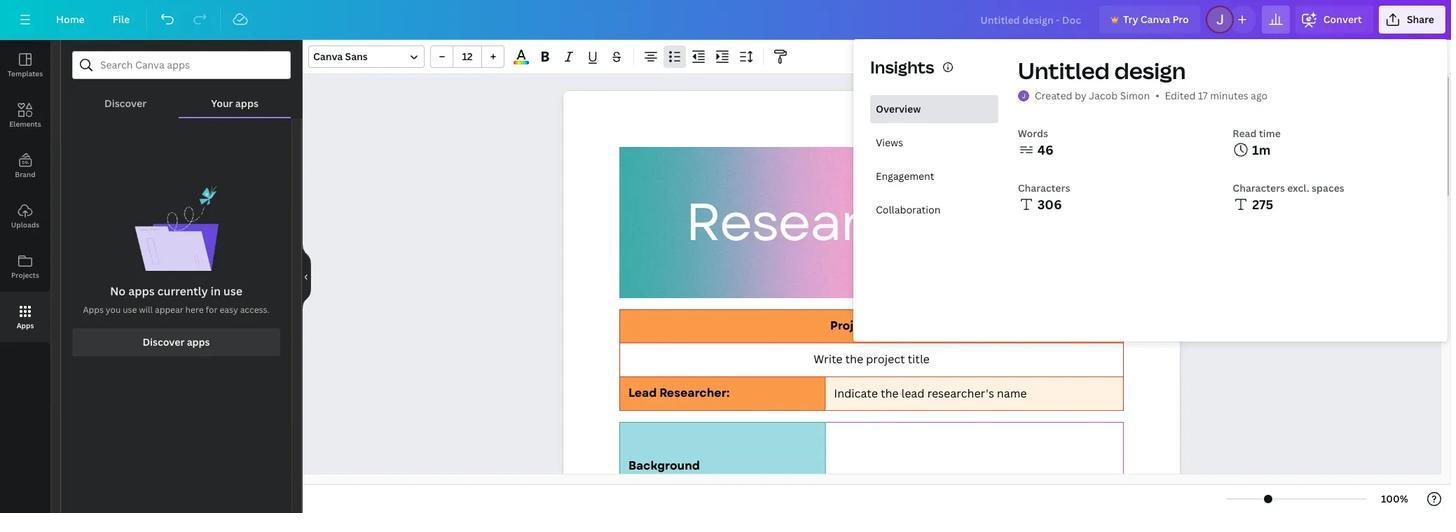 Task type: describe. For each thing, give the bounding box(es) containing it.
excl.
[[1288, 181, 1309, 195]]

elements
[[9, 119, 41, 129]]

share
[[1407, 13, 1434, 26]]

– – number field
[[458, 50, 477, 63]]

1m
[[1252, 142, 1271, 158]]

edited
[[1165, 89, 1196, 102]]

•
[[1156, 89, 1159, 102]]

by
[[1075, 89, 1087, 102]]

untitled
[[1018, 55, 1110, 85]]

sans
[[345, 50, 368, 63]]

read time
[[1233, 127, 1281, 140]]

empty folder image displayed when there are no installed apps image
[[134, 186, 218, 271]]

collaboration
[[876, 203, 941, 217]]

discover apps button
[[72, 329, 280, 357]]

46
[[1038, 142, 1054, 158]]

characters for characters excl. spaces
[[1233, 181, 1285, 195]]

discover for discover
[[104, 97, 147, 110]]

canva inside dropdown button
[[313, 50, 343, 63]]

overview
[[876, 102, 921, 116]]

your apps
[[211, 97, 259, 110]]

canva sans button
[[308, 46, 425, 68]]

projects
[[11, 270, 39, 280]]

hide image
[[302, 243, 311, 310]]

275
[[1252, 196, 1273, 213]]

discover apps
[[143, 336, 210, 349]]

here
[[185, 304, 204, 316]]

uploads button
[[0, 191, 50, 242]]

ago
[[1251, 89, 1268, 102]]

views
[[876, 136, 903, 149]]

brand
[[15, 170, 36, 179]]

side panel tab list
[[0, 40, 50, 343]]

100%
[[1381, 493, 1408, 506]]

share button
[[1379, 6, 1446, 34]]

try
[[1123, 13, 1138, 26]]

apps inside no apps currently in use apps you use will appear here for easy access.
[[83, 304, 104, 316]]

for
[[206, 304, 218, 316]]

will
[[139, 304, 153, 316]]

apps for your
[[235, 97, 259, 110]]

0 horizontal spatial use
[[123, 304, 137, 316]]

templates button
[[0, 40, 50, 90]]

design
[[1114, 55, 1186, 85]]

time
[[1259, 127, 1281, 140]]

spaces
[[1312, 181, 1345, 195]]

easy
[[220, 304, 238, 316]]

convert
[[1324, 13, 1362, 26]]



Task type: vqa. For each thing, say whether or not it's contained in the screenshot.
upload in the drag media here to upload or connect an account...
no



Task type: locate. For each thing, give the bounding box(es) containing it.
home
[[56, 13, 85, 26]]

0 horizontal spatial canva
[[313, 50, 343, 63]]

1 horizontal spatial characters
[[1233, 181, 1285, 195]]

1 horizontal spatial use
[[223, 284, 242, 299]]

apps down projects
[[17, 321, 34, 331]]

1 vertical spatial use
[[123, 304, 137, 316]]

characters up 306
[[1018, 181, 1070, 195]]

use
[[223, 284, 242, 299], [123, 304, 137, 316]]

elements button
[[0, 90, 50, 141]]

characters
[[1018, 181, 1070, 195], [1233, 181, 1285, 195]]

main menu bar
[[0, 0, 1451, 40]]

0 vertical spatial discover
[[104, 97, 147, 110]]

untitled design
[[1018, 55, 1186, 85]]

Research Brief text field
[[563, 91, 1180, 514]]

characters excl. spaces
[[1233, 181, 1345, 195]]

minutes
[[1210, 89, 1248, 102]]

apps inside no apps currently in use apps you use will appear here for easy access.
[[128, 284, 155, 299]]

try canva pro button
[[1099, 6, 1200, 34]]

collaboration button
[[870, 196, 998, 224]]

apps
[[235, 97, 259, 110], [128, 284, 155, 299], [187, 336, 210, 349]]

created by jacob simon • edited 17 minutes ago
[[1035, 89, 1268, 102]]

canva
[[1141, 13, 1170, 26], [313, 50, 343, 63]]

currently
[[157, 284, 208, 299]]

appear
[[155, 304, 183, 316]]

0 horizontal spatial apps
[[128, 284, 155, 299]]

2 vertical spatial apps
[[187, 336, 210, 349]]

access.
[[240, 304, 269, 316]]

apps button
[[0, 292, 50, 343]]

no apps currently in use apps you use will appear here for easy access.
[[83, 284, 269, 316]]

engagement
[[876, 170, 934, 183]]

overview button
[[870, 95, 998, 123]]

in
[[211, 284, 221, 299]]

1 vertical spatial apps
[[128, 284, 155, 299]]

1 horizontal spatial canva
[[1141, 13, 1170, 26]]

canva right try
[[1141, 13, 1170, 26]]

1 horizontal spatial apps
[[187, 336, 210, 349]]

research
[[686, 185, 926, 261]]

apps for no
[[128, 284, 155, 299]]

apps inside apps button
[[17, 321, 34, 331]]

file
[[113, 13, 130, 26]]

discover button
[[72, 79, 179, 117]]

306
[[1038, 196, 1062, 213]]

17
[[1198, 89, 1208, 102]]

file button
[[101, 6, 141, 34]]

jacob
[[1089, 89, 1118, 102]]

apps for discover
[[187, 336, 210, 349]]

1 vertical spatial discover
[[143, 336, 185, 349]]

your
[[211, 97, 233, 110]]

research brief
[[686, 185, 1056, 261]]

canva inside button
[[1141, 13, 1170, 26]]

0 vertical spatial use
[[223, 284, 242, 299]]

read
[[1233, 127, 1257, 140]]

2 characters from the left
[[1233, 181, 1285, 195]]

projects button
[[0, 242, 50, 292]]

convert button
[[1296, 6, 1373, 34]]

discover down search canva apps "search field"
[[104, 97, 147, 110]]

0 vertical spatial apps
[[235, 97, 259, 110]]

0 vertical spatial apps
[[83, 304, 104, 316]]

no
[[110, 284, 126, 299]]

1 vertical spatial apps
[[17, 321, 34, 331]]

Search Canva apps search field
[[100, 52, 263, 78]]

0 vertical spatial canva
[[1141, 13, 1170, 26]]

try canva pro
[[1123, 13, 1189, 26]]

Design title text field
[[969, 6, 1094, 34]]

discover down the appear at the bottom of page
[[143, 336, 185, 349]]

color range image
[[514, 61, 529, 64]]

brief
[[937, 185, 1056, 261]]

home link
[[45, 6, 96, 34]]

characters up 275
[[1233, 181, 1285, 195]]

engagement button
[[870, 163, 998, 191]]

views button
[[870, 129, 998, 157]]

1 vertical spatial canva
[[313, 50, 343, 63]]

apps right your
[[235, 97, 259, 110]]

pro
[[1173, 13, 1189, 26]]

simon
[[1120, 89, 1150, 102]]

templates
[[8, 69, 43, 78]]

1 horizontal spatial apps
[[83, 304, 104, 316]]

characters for characters
[[1018, 181, 1070, 195]]

2 horizontal spatial apps
[[235, 97, 259, 110]]

discover
[[104, 97, 147, 110], [143, 336, 185, 349]]

use left will on the bottom left of the page
[[123, 304, 137, 316]]

your apps button
[[179, 79, 291, 117]]

created
[[1035, 89, 1073, 102]]

uploads
[[11, 220, 39, 230]]

canva sans
[[313, 50, 368, 63]]

discover for discover apps
[[143, 336, 185, 349]]

words
[[1018, 127, 1048, 140]]

apps left you on the left of the page
[[83, 304, 104, 316]]

insights
[[870, 55, 934, 78]]

group
[[430, 46, 505, 68]]

100% button
[[1372, 488, 1418, 511]]

0 horizontal spatial apps
[[17, 321, 34, 331]]

use right in
[[223, 284, 242, 299]]

you
[[106, 304, 121, 316]]

canva left sans
[[313, 50, 343, 63]]

apps
[[83, 304, 104, 316], [17, 321, 34, 331]]

apps up will on the bottom left of the page
[[128, 284, 155, 299]]

0 horizontal spatial characters
[[1018, 181, 1070, 195]]

brand button
[[0, 141, 50, 191]]

apps down here in the left bottom of the page
[[187, 336, 210, 349]]

1 characters from the left
[[1018, 181, 1070, 195]]



